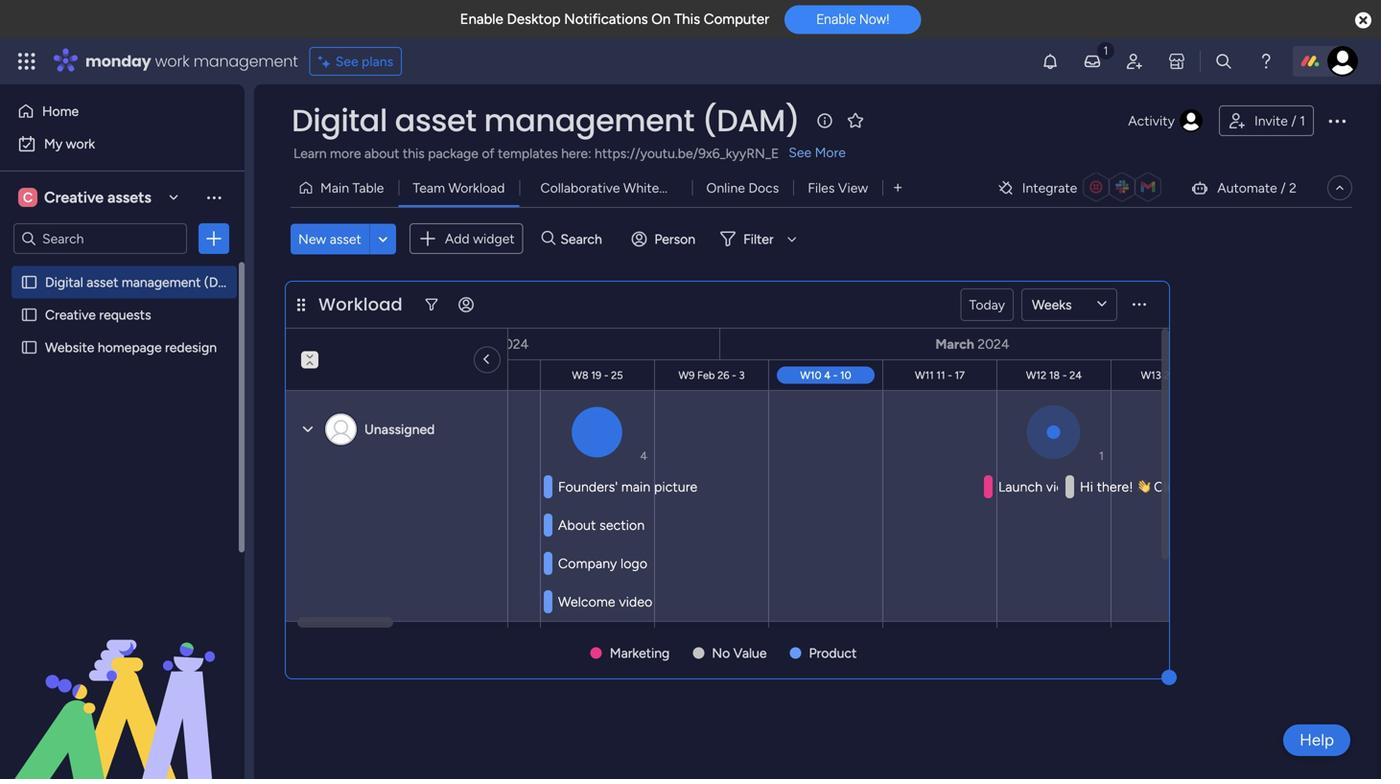Task type: locate. For each thing, give the bounding box(es) containing it.
0 vertical spatial /
[[1292, 113, 1297, 129]]

- right 19
[[604, 369, 609, 382]]

home link
[[12, 96, 233, 127]]

invite members image
[[1125, 52, 1145, 71]]

1 horizontal spatial 25
[[1164, 369, 1176, 382]]

(dam) up online docs
[[702, 99, 800, 142]]

creative right c on the top of the page
[[44, 189, 104, 207]]

v2 collapse up image
[[301, 358, 319, 371]]

options image right invite / 1
[[1326, 109, 1349, 132]]

0 vertical spatial 1
[[1300, 113, 1306, 129]]

- for w8   19 - 25
[[604, 369, 609, 382]]

3 - from the left
[[604, 369, 609, 382]]

workload inside field
[[319, 293, 403, 317]]

management
[[194, 50, 298, 72], [484, 99, 695, 142], [122, 274, 201, 291]]

enable
[[460, 11, 503, 28], [817, 11, 856, 27]]

assets
[[107, 189, 151, 207]]

1 25 from the left
[[611, 369, 623, 382]]

team workload
[[413, 180, 505, 196]]

digital asset management (dam) inside "list box"
[[45, 274, 243, 291]]

my work
[[44, 136, 95, 152]]

0 horizontal spatial work
[[66, 136, 95, 152]]

enable inside button
[[817, 11, 856, 27]]

1 horizontal spatial options image
[[1326, 109, 1349, 132]]

this
[[674, 11, 700, 28]]

help image
[[1257, 52, 1276, 71]]

work right my
[[66, 136, 95, 152]]

0 vertical spatial (dam)
[[702, 99, 800, 142]]

creative inside workspace selection "element"
[[44, 189, 104, 207]]

workload
[[448, 180, 505, 196], [319, 293, 403, 317]]

1 horizontal spatial enable
[[817, 11, 856, 27]]

angle down image
[[378, 232, 388, 246]]

public board image for creative requests
[[20, 306, 38, 324]]

0 horizontal spatial digital
[[45, 274, 83, 291]]

options image
[[1326, 109, 1349, 132], [204, 229, 224, 248]]

2 public board image from the top
[[20, 306, 38, 324]]

0 horizontal spatial 2024
[[497, 336, 529, 353]]

w13   25 - 31
[[1141, 369, 1196, 382]]

0 horizontal spatial digital asset management (dam)
[[45, 274, 243, 291]]

see
[[335, 53, 358, 70], [789, 144, 812, 161]]

integrate
[[1022, 180, 1078, 196]]

/ left 2
[[1281, 180, 1286, 196]]

2 - from the left
[[490, 369, 495, 382]]

workload down of
[[448, 180, 505, 196]]

creative for creative assets
[[44, 189, 104, 207]]

new asset
[[298, 231, 362, 247]]

1 horizontal spatial see
[[789, 144, 812, 161]]

now!
[[859, 11, 890, 27]]

2 2024 from the left
[[978, 336, 1010, 353]]

asset
[[395, 99, 477, 142], [330, 231, 362, 247], [87, 274, 118, 291]]

2024 for march 2024
[[978, 336, 1010, 353]]

creative up website
[[45, 307, 96, 323]]

1 horizontal spatial digital
[[292, 99, 387, 142]]

1 vertical spatial public board image
[[20, 306, 38, 324]]

w10   4 - 10
[[800, 369, 852, 382]]

25 right w13
[[1164, 369, 1176, 382]]

1 vertical spatial creative
[[45, 307, 96, 323]]

feb
[[698, 369, 715, 382]]

see left more
[[789, 144, 812, 161]]

this
[[403, 145, 425, 162]]

list box containing digital asset management (dam)
[[0, 262, 245, 623]]

0 horizontal spatial asset
[[87, 274, 118, 291]]

w9
[[679, 369, 695, 382]]

5 - from the left
[[833, 369, 838, 382]]

1 vertical spatial options image
[[204, 229, 224, 248]]

public board image
[[20, 273, 38, 292], [20, 306, 38, 324]]

1 public board image from the top
[[20, 273, 38, 292]]

1 vertical spatial (dam)
[[204, 274, 243, 291]]

- left the 24
[[1063, 369, 1067, 382]]

- for w13   25 - 31
[[1179, 369, 1183, 382]]

2 vertical spatial asset
[[87, 274, 118, 291]]

(dam) up redesign
[[204, 274, 243, 291]]

Digital asset management (DAM) field
[[287, 99, 805, 142]]

digital up creative requests
[[45, 274, 83, 291]]

enable left now!
[[817, 11, 856, 27]]

today
[[969, 297, 1005, 313]]

https://youtu.be/9x6_kyyrn_e
[[595, 145, 779, 162]]

1 2024 from the left
[[497, 336, 529, 353]]

management inside "list box"
[[122, 274, 201, 291]]

digital up more
[[292, 99, 387, 142]]

12
[[477, 369, 488, 382]]

online docs
[[707, 180, 779, 196]]

18 right w12 at the right
[[1049, 369, 1060, 382]]

1 horizontal spatial 1
[[1300, 113, 1306, 129]]

- left 31
[[1179, 369, 1183, 382]]

0 horizontal spatial /
[[1281, 180, 1286, 196]]

0 horizontal spatial 18
[[497, 369, 508, 382]]

2 vertical spatial management
[[122, 274, 201, 291]]

files view
[[808, 180, 868, 196]]

product
[[809, 646, 857, 662]]

1 vertical spatial digital asset management (dam)
[[45, 274, 243, 291]]

Search in workspace field
[[40, 228, 160, 250]]

asset up package
[[395, 99, 477, 142]]

0 horizontal spatial options image
[[204, 229, 224, 248]]

3
[[739, 369, 745, 382]]

/ inside button
[[1292, 113, 1297, 129]]

- left 10
[[833, 369, 838, 382]]

enable now!
[[817, 11, 890, 27]]

option
[[0, 265, 245, 269]]

monday
[[85, 50, 151, 72]]

digital asset management (dam)
[[292, 99, 800, 142], [45, 274, 243, 291]]

on
[[652, 11, 671, 28]]

1 horizontal spatial asset
[[330, 231, 362, 247]]

learn more about this package of templates here: https://youtu.be/9x6_kyyrn_e see more
[[294, 144, 846, 162]]

1 vertical spatial work
[[66, 136, 95, 152]]

integrate button
[[990, 168, 1175, 208]]

2024 right march
[[978, 336, 1010, 353]]

options image down workspace options image
[[204, 229, 224, 248]]

digital asset management (dam) up requests
[[45, 274, 243, 291]]

2 enable from the left
[[817, 11, 856, 27]]

0 horizontal spatial see
[[335, 53, 358, 70]]

1 vertical spatial digital
[[45, 274, 83, 291]]

2 horizontal spatial 4
[[824, 369, 831, 382]]

enable desktop notifications on this computer
[[460, 11, 770, 28]]

team
[[413, 180, 445, 196]]

digital
[[292, 99, 387, 142], [45, 274, 83, 291]]

list box
[[0, 262, 245, 623]]

main table
[[320, 180, 384, 196]]

lottie animation element
[[0, 586, 245, 780]]

/ right "invite"
[[1292, 113, 1297, 129]]

creative for creative requests
[[45, 307, 96, 323]]

10
[[840, 369, 852, 382]]

enable for enable desktop notifications on this computer
[[460, 11, 503, 28]]

2024
[[497, 336, 529, 353], [978, 336, 1010, 353]]

19
[[591, 369, 602, 382]]

1 vertical spatial workload
[[319, 293, 403, 317]]

-
[[275, 369, 279, 382], [490, 369, 495, 382], [604, 369, 609, 382], [732, 369, 737, 382], [833, 369, 838, 382], [948, 369, 952, 382], [1063, 369, 1067, 382], [1179, 369, 1183, 382]]

march
[[936, 336, 975, 353]]

add widget button
[[410, 224, 523, 254]]

/ for 2
[[1281, 180, 1286, 196]]

1 vertical spatial see
[[789, 144, 812, 161]]

(dam) inside "list box"
[[204, 274, 243, 291]]

w7
[[459, 369, 475, 382]]

1 vertical spatial asset
[[330, 231, 362, 247]]

asset right new at the left
[[330, 231, 362, 247]]

1 enable from the left
[[460, 11, 503, 28]]

w11   11 - 17
[[915, 369, 965, 382]]

0 horizontal spatial workload
[[319, 293, 403, 317]]

1 inside button
[[1300, 113, 1306, 129]]

0 vertical spatial see
[[335, 53, 358, 70]]

- right 29 on the left top
[[275, 369, 279, 382]]

0 horizontal spatial 1
[[1100, 449, 1104, 463]]

homepage
[[98, 340, 162, 356]]

search everything image
[[1215, 52, 1234, 71]]

8 - from the left
[[1179, 369, 1183, 382]]

26
[[718, 369, 730, 382]]

my work option
[[12, 129, 233, 159]]

1 horizontal spatial /
[[1292, 113, 1297, 129]]

enable left the desktop
[[460, 11, 503, 28]]

0 vertical spatial digital asset management (dam)
[[292, 99, 800, 142]]

workload right the 'dapulse drag handle 3' icon
[[319, 293, 403, 317]]

1 vertical spatial /
[[1281, 180, 1286, 196]]

add
[[445, 231, 470, 247]]

1
[[1300, 113, 1306, 129], [1100, 449, 1104, 463]]

18 right "12"
[[497, 369, 508, 382]]

more dots image
[[1133, 298, 1146, 312]]

w9   feb 26 - 3
[[679, 369, 745, 382]]

digital asset management (dam) up templates
[[292, 99, 800, 142]]

0 vertical spatial creative
[[44, 189, 104, 207]]

- right "12"
[[490, 369, 495, 382]]

1 horizontal spatial work
[[155, 50, 190, 72]]

1 horizontal spatial 2024
[[978, 336, 1010, 353]]

1 vertical spatial 1
[[1100, 449, 1104, 463]]

plans
[[362, 53, 393, 70]]

- for w10   4 - 10
[[833, 369, 838, 382]]

1 horizontal spatial 18
[[1049, 369, 1060, 382]]

public board image
[[20, 339, 38, 357]]

online docs button
[[692, 173, 794, 203]]

notifications image
[[1041, 52, 1060, 71]]

creative assets
[[44, 189, 151, 207]]

work for monday
[[155, 50, 190, 72]]

7 - from the left
[[1063, 369, 1067, 382]]

see left plans
[[335, 53, 358, 70]]

lottie animation image
[[0, 586, 245, 780]]

asset up creative requests
[[87, 274, 118, 291]]

1 vertical spatial management
[[484, 99, 695, 142]]

- left the 3
[[732, 369, 737, 382]]

0 horizontal spatial (dam)
[[204, 274, 243, 291]]

home
[[42, 103, 79, 119]]

4
[[282, 369, 288, 382], [824, 369, 831, 382], [640, 449, 648, 463]]

6 - from the left
[[948, 369, 952, 382]]

0 horizontal spatial 25
[[611, 369, 623, 382]]

0 horizontal spatial enable
[[460, 11, 503, 28]]

0 vertical spatial public board image
[[20, 273, 38, 292]]

Workload field
[[314, 293, 408, 318]]

website homepage redesign
[[45, 340, 217, 356]]

2024 right angle right image
[[497, 336, 529, 353]]

0 vertical spatial work
[[155, 50, 190, 72]]

add widget
[[445, 231, 515, 247]]

- right 11
[[948, 369, 952, 382]]

2 horizontal spatial asset
[[395, 99, 477, 142]]

whiteboard
[[624, 180, 694, 196]]

1 horizontal spatial workload
[[448, 180, 505, 196]]

18
[[497, 369, 508, 382], [1049, 369, 1060, 382]]

0 vertical spatial workload
[[448, 180, 505, 196]]

1 horizontal spatial (dam)
[[702, 99, 800, 142]]

4 - from the left
[[732, 369, 737, 382]]

work inside option
[[66, 136, 95, 152]]

work right monday on the left top of page
[[155, 50, 190, 72]]

25 right 19
[[611, 369, 623, 382]]



Task type: vqa. For each thing, say whether or not it's contained in the screenshot.
W5
yes



Task type: describe. For each thing, give the bounding box(es) containing it.
monday work management
[[85, 50, 298, 72]]

arrow down image
[[781, 228, 804, 251]]

public board image for digital asset management (dam)
[[20, 273, 38, 292]]

Search field
[[556, 226, 613, 253]]

0 vertical spatial digital
[[292, 99, 387, 142]]

automate
[[1218, 180, 1278, 196]]

no value
[[712, 646, 767, 662]]

collaborative
[[541, 180, 620, 196]]

files view button
[[794, 173, 883, 203]]

filter button
[[713, 224, 804, 254]]

john smith image
[[1328, 46, 1358, 77]]

w7   12 - 18
[[459, 369, 508, 382]]

- for w7   12 - 18
[[490, 369, 495, 382]]

update feed image
[[1083, 52, 1102, 71]]

w11
[[915, 369, 934, 382]]

more
[[330, 145, 361, 162]]

team workload button
[[399, 173, 519, 203]]

enable for enable now!
[[817, 11, 856, 27]]

1 18 from the left
[[497, 369, 508, 382]]

february 2024
[[438, 336, 529, 353]]

2 18 from the left
[[1049, 369, 1060, 382]]

work for my
[[66, 136, 95, 152]]

w8
[[572, 369, 589, 382]]

1 horizontal spatial digital asset management (dam)
[[292, 99, 800, 142]]

workspace options image
[[204, 188, 224, 207]]

see inside learn more about this package of templates here: https://youtu.be/9x6_kyyrn_e see more
[[789, 144, 812, 161]]

templates
[[498, 145, 558, 162]]

collaborative whiteboard button
[[519, 173, 694, 203]]

home option
[[12, 96, 233, 127]]

activity
[[1129, 113, 1175, 129]]

filter
[[744, 231, 774, 247]]

add to favorites image
[[846, 111, 865, 130]]

my
[[44, 136, 63, 152]]

new asset button
[[291, 224, 369, 254]]

package
[[428, 145, 479, 162]]

w12   18 - 24
[[1026, 369, 1082, 382]]

website
[[45, 340, 94, 356]]

workspace selection element
[[18, 186, 154, 209]]

weeks
[[1032, 297, 1072, 313]]

show board description image
[[814, 111, 837, 130]]

17
[[955, 369, 965, 382]]

- for w12   18 - 24
[[1063, 369, 1067, 382]]

1 image
[[1098, 39, 1115, 61]]

help
[[1300, 731, 1335, 751]]

docs
[[749, 180, 779, 196]]

collapse board header image
[[1333, 180, 1348, 196]]

2024 for february 2024
[[497, 336, 529, 353]]

w10
[[800, 369, 822, 382]]

view
[[838, 180, 868, 196]]

v2 collapse down image
[[301, 345, 319, 357]]

unassigned
[[365, 422, 435, 438]]

widget
[[473, 231, 515, 247]]

29
[[260, 369, 272, 382]]

of
[[482, 145, 495, 162]]

w5   jan 29 - 4
[[222, 369, 288, 382]]

add view image
[[894, 181, 902, 195]]

notifications
[[564, 11, 648, 28]]

here:
[[561, 145, 592, 162]]

see inside button
[[335, 53, 358, 70]]

march 2024
[[936, 336, 1010, 353]]

redesign
[[165, 340, 217, 356]]

24
[[1070, 369, 1082, 382]]

- for w11   11 - 17
[[948, 369, 952, 382]]

help button
[[1284, 725, 1351, 757]]

v2 search image
[[542, 228, 556, 250]]

creative requests
[[45, 307, 151, 323]]

workspace image
[[18, 187, 37, 208]]

angle right image
[[485, 352, 489, 369]]

0 horizontal spatial 4
[[282, 369, 288, 382]]

31
[[1186, 369, 1196, 382]]

files
[[808, 180, 835, 196]]

2
[[1290, 180, 1297, 196]]

new
[[298, 231, 326, 247]]

computer
[[704, 11, 770, 28]]

monday marketplace image
[[1168, 52, 1187, 71]]

w8   19 - 25
[[572, 369, 623, 382]]

desktop
[[507, 11, 561, 28]]

11
[[937, 369, 945, 382]]

2 25 from the left
[[1164, 369, 1176, 382]]

marketing
[[610, 646, 670, 662]]

online
[[707, 180, 745, 196]]

main
[[320, 180, 349, 196]]

0 vertical spatial management
[[194, 50, 298, 72]]

invite / 1 button
[[1219, 106, 1314, 136]]

c
[[23, 189, 33, 206]]

workload inside button
[[448, 180, 505, 196]]

today button
[[961, 289, 1014, 321]]

0 vertical spatial asset
[[395, 99, 477, 142]]

0 vertical spatial options image
[[1326, 109, 1349, 132]]

w5
[[222, 369, 238, 382]]

automate / 2
[[1218, 180, 1297, 196]]

value
[[734, 646, 767, 662]]

table
[[353, 180, 384, 196]]

1 - from the left
[[275, 369, 279, 382]]

enable now! button
[[785, 5, 921, 34]]

w13
[[1141, 369, 1162, 382]]

asset inside button
[[330, 231, 362, 247]]

1 horizontal spatial 4
[[640, 449, 648, 463]]

about
[[364, 145, 400, 162]]

requests
[[99, 307, 151, 323]]

learn
[[294, 145, 327, 162]]

main table button
[[291, 173, 399, 203]]

w12
[[1026, 369, 1047, 382]]

activity button
[[1121, 106, 1212, 136]]

person button
[[624, 224, 707, 254]]

see plans
[[335, 53, 393, 70]]

/ for 1
[[1292, 113, 1297, 129]]

dapulse close image
[[1356, 11, 1372, 31]]

no
[[712, 646, 730, 662]]

person
[[655, 231, 696, 247]]

my work link
[[12, 129, 233, 159]]

jan
[[241, 369, 258, 382]]

dapulse drag handle 3 image
[[297, 298, 305, 312]]

more
[[815, 144, 846, 161]]

select product image
[[17, 52, 36, 71]]



